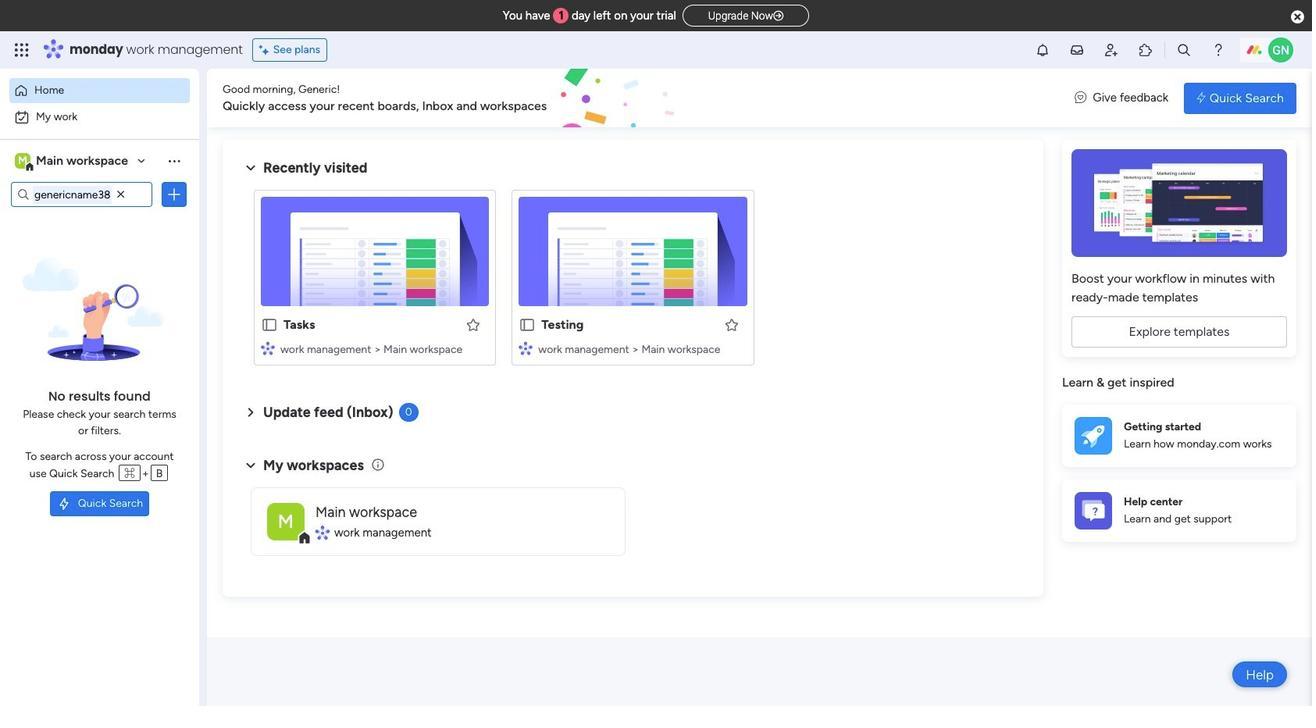 Task type: locate. For each thing, give the bounding box(es) containing it.
2 public board image from the left
[[519, 316, 536, 334]]

dapulse rightstroke image
[[774, 10, 784, 22]]

option
[[9, 78, 190, 103], [9, 105, 190, 130]]

getting started element
[[1063, 404, 1297, 467]]

workspace image
[[15, 152, 30, 170]]

clear search image
[[113, 187, 129, 202]]

workspace options image
[[166, 153, 182, 169]]

0 horizontal spatial public board image
[[261, 316, 278, 334]]

monday marketplace image
[[1139, 42, 1154, 58]]

1 horizontal spatial public board image
[[519, 316, 536, 334]]

1 horizontal spatial add to favorites image
[[724, 317, 740, 333]]

generic name image
[[1269, 38, 1294, 63]]

add to favorites image
[[466, 317, 482, 333], [724, 317, 740, 333]]

0 horizontal spatial add to favorites image
[[466, 317, 482, 333]]

workspace image
[[267, 503, 305, 540]]

notifications image
[[1035, 42, 1051, 58]]

1 vertical spatial option
[[9, 105, 190, 130]]

v2 user feedback image
[[1075, 89, 1087, 107]]

0 vertical spatial option
[[9, 78, 190, 103]]

1 public board image from the left
[[261, 316, 278, 334]]

quick search results list box
[[241, 177, 1025, 384]]

open update feed (inbox) image
[[241, 403, 260, 422]]

templates image image
[[1077, 149, 1283, 257]]

dapulse close image
[[1292, 9, 1305, 25]]

2 option from the top
[[9, 105, 190, 130]]

search everything image
[[1177, 42, 1192, 58]]

public board image
[[261, 316, 278, 334], [519, 316, 536, 334]]

see plans image
[[259, 41, 273, 59]]



Task type: describe. For each thing, give the bounding box(es) containing it.
Search in workspace field
[[33, 186, 112, 204]]

0 element
[[399, 403, 419, 422]]

2 add to favorites image from the left
[[724, 317, 740, 333]]

help image
[[1211, 42, 1227, 58]]

update feed image
[[1070, 42, 1085, 58]]

close my workspaces image
[[241, 456, 260, 475]]

1 option from the top
[[9, 78, 190, 103]]

close recently visited image
[[241, 159, 260, 177]]

invite members image
[[1104, 42, 1120, 58]]

help center element
[[1063, 479, 1297, 542]]

v2 bolt switch image
[[1197, 89, 1206, 107]]

options image
[[166, 187, 182, 202]]

1 add to favorites image from the left
[[466, 317, 482, 333]]

select product image
[[14, 42, 30, 58]]

workspace selection element
[[15, 152, 131, 172]]

public board image for 2nd "add to favorites" icon from left
[[519, 316, 536, 334]]

public board image for second "add to favorites" icon from the right
[[261, 316, 278, 334]]



Task type: vqa. For each thing, say whether or not it's contained in the screenshot.
the dapulse close "image"
yes



